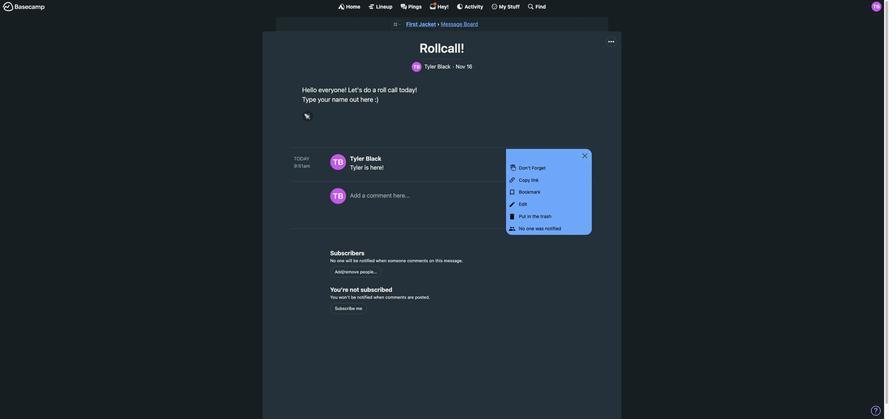 Task type: locate. For each thing, give the bounding box(es) containing it.
people…
[[360, 269, 377, 275]]

hello everyone! let's do a roll call today! type your name out here :)
[[302, 86, 417, 103]]

today link
[[294, 155, 324, 163]]

1 horizontal spatial one
[[526, 226, 534, 232]]

when down subscribed
[[374, 295, 384, 300]]

link
[[531, 177, 539, 183]]

1 vertical spatial be
[[351, 295, 356, 300]]

comments inside subscribers no one will be notified when someone comments on this message.
[[407, 258, 428, 263]]

0 vertical spatial notified
[[545, 226, 561, 232]]

bookmark
[[519, 189, 540, 195]]

be
[[353, 258, 358, 263], [351, 295, 356, 300]]

home
[[346, 3, 360, 9]]

activity link
[[457, 3, 483, 10]]

1 horizontal spatial a
[[373, 86, 376, 94]]

type
[[302, 96, 316, 103]]

0 vertical spatial a
[[373, 86, 376, 94]]

notified down put in the trash link at bottom right
[[545, 226, 561, 232]]

won't
[[339, 295, 350, 300]]

tyler black
[[424, 64, 451, 70], [350, 155, 381, 162]]

0 vertical spatial tyler black image
[[412, 62, 422, 72]]

notified
[[545, 226, 561, 232], [360, 258, 375, 263], [357, 295, 372, 300]]

no left will at the bottom left of the page
[[330, 258, 336, 263]]

everyone!
[[318, 86, 347, 94]]

black left nov
[[438, 64, 451, 70]]

a inside hello everyone! let's do a roll call today! type your name out here :)
[[373, 86, 376, 94]]

roll
[[378, 86, 386, 94]]

tyler black image left add
[[330, 188, 346, 204]]

1 vertical spatial no
[[330, 258, 336, 263]]

one left will at the bottom left of the page
[[337, 258, 344, 263]]

will
[[346, 258, 352, 263]]

here…
[[393, 192, 410, 199]]

today!
[[399, 86, 417, 94]]

no down put
[[519, 226, 525, 232]]

1 horizontal spatial tyler black image
[[872, 2, 882, 12]]

1 vertical spatial when
[[374, 295, 384, 300]]

tyler down rollcall!
[[424, 64, 436, 70]]

tyler left is on the top left of page
[[350, 164, 363, 171]]

1 horizontal spatial black
[[438, 64, 451, 70]]

comment
[[367, 192, 392, 199]]

tyler black down rollcall!
[[424, 64, 451, 70]]

copy
[[519, 177, 530, 183]]

0 vertical spatial be
[[353, 258, 358, 263]]

0 vertical spatial when
[[376, 258, 387, 263]]

9:51am element
[[294, 163, 310, 169]]

this
[[435, 258, 443, 263]]

when inside subscribers no one will be notified when someone comments on this message.
[[376, 258, 387, 263]]

stuff
[[507, 3, 520, 9]]

1 horizontal spatial no
[[519, 226, 525, 232]]

add a comment here… button
[[350, 188, 587, 218]]

today element
[[294, 155, 309, 163]]

comments inside 'you're not subscribed you won't be notified when comments are posted.'
[[385, 295, 406, 300]]

be right will at the bottom left of the page
[[353, 258, 358, 263]]

comments left are on the bottom left of the page
[[385, 295, 406, 300]]

notified up me
[[357, 295, 372, 300]]

tyler black image up "today!"
[[412, 62, 422, 72]]

1 vertical spatial one
[[337, 258, 344, 263]]

0 vertical spatial tyler black
[[424, 64, 451, 70]]

0 vertical spatial no
[[519, 226, 525, 232]]

9:51am
[[294, 163, 310, 169]]

copy link link
[[506, 174, 592, 187]]

one left the was
[[526, 226, 534, 232]]

black up "here!"
[[366, 155, 381, 162]]

0 horizontal spatial black
[[366, 155, 381, 162]]

one inside subscribers no one will be notified when someone comments on this message.
[[337, 258, 344, 263]]

my
[[499, 3, 506, 9]]

tyler black up is on the top left of page
[[350, 155, 381, 162]]

be down not
[[351, 295, 356, 300]]

add a comment here…
[[350, 192, 410, 199]]

be inside 'you're not subscribed you won't be notified when comments are posted.'
[[351, 295, 356, 300]]

:)
[[375, 96, 379, 103]]

notified up people…
[[360, 258, 375, 263]]

0 vertical spatial tyler black image
[[872, 2, 882, 12]]

a right do
[[373, 86, 376, 94]]

1 horizontal spatial comments
[[407, 258, 428, 263]]

1 vertical spatial comments
[[385, 295, 406, 300]]

main element
[[0, 0, 884, 13]]

add/remove people…
[[335, 269, 377, 275]]

tyler up tyler is here!
[[350, 155, 364, 162]]

tyler black image
[[872, 2, 882, 12], [330, 154, 346, 170]]

no inside subscribers no one will be notified when someone comments on this message.
[[330, 258, 336, 263]]

jacket
[[419, 21, 436, 27]]

0 horizontal spatial one
[[337, 258, 344, 263]]

tyler black image
[[412, 62, 422, 72], [330, 188, 346, 204]]

0 horizontal spatial tyler black image
[[330, 154, 346, 170]]

rollcall!
[[420, 41, 464, 56]]

1 vertical spatial a
[[362, 192, 365, 199]]

first jacket
[[406, 21, 436, 27]]

out
[[350, 96, 359, 103]]

a
[[373, 86, 376, 94], [362, 192, 365, 199]]

be inside subscribers no one will be notified when someone comments on this message.
[[353, 258, 358, 263]]

when left someone
[[376, 258, 387, 263]]

one
[[526, 226, 534, 232], [337, 258, 344, 263]]

1 vertical spatial tyler black
[[350, 155, 381, 162]]

my stuff
[[499, 3, 520, 9]]

nov 16
[[456, 64, 472, 70]]

comments for subscribers
[[407, 258, 428, 263]]

comments left on at the bottom left of the page
[[407, 258, 428, 263]]

notified inside 'you're not subscribed you won't be notified when comments are posted.'
[[357, 295, 372, 300]]

pings button
[[400, 3, 422, 10]]

call
[[388, 86, 398, 94]]

0 horizontal spatial no
[[330, 258, 336, 263]]

1 horizontal spatial tyler black
[[424, 64, 451, 70]]

black
[[438, 64, 451, 70], [366, 155, 381, 162]]

0 vertical spatial comments
[[407, 258, 428, 263]]

1 vertical spatial tyler black image
[[330, 154, 346, 170]]

0 horizontal spatial a
[[362, 192, 365, 199]]

notified inside subscribers no one will be notified when someone comments on this message.
[[360, 258, 375, 263]]

tyler black image inside main element
[[872, 2, 882, 12]]

a right add
[[362, 192, 365, 199]]

not
[[350, 287, 359, 294]]

when
[[376, 258, 387, 263], [374, 295, 384, 300]]

add
[[350, 192, 361, 199]]

2 vertical spatial notified
[[357, 295, 372, 300]]

here
[[360, 96, 373, 103]]

2 vertical spatial tyler
[[350, 164, 363, 171]]

no
[[519, 226, 525, 232], [330, 258, 336, 263]]

1 vertical spatial tyler black image
[[330, 188, 346, 204]]

subscribed
[[361, 287, 392, 294]]

nov 16 element
[[456, 64, 472, 70]]

1 vertical spatial notified
[[360, 258, 375, 263]]

comments
[[407, 258, 428, 263], [385, 295, 406, 300]]

trash
[[541, 214, 551, 219]]

16
[[467, 64, 472, 70]]

tyler
[[424, 64, 436, 70], [350, 155, 364, 162], [350, 164, 363, 171]]

0 vertical spatial tyler
[[424, 64, 436, 70]]

1 vertical spatial black
[[366, 155, 381, 162]]

0 horizontal spatial comments
[[385, 295, 406, 300]]



Task type: describe. For each thing, give the bounding box(es) containing it.
on
[[429, 258, 434, 263]]

name
[[332, 96, 348, 103]]

you're not subscribed you won't be notified when comments are posted.
[[330, 287, 430, 300]]

1 horizontal spatial tyler black image
[[412, 62, 422, 72]]

posted.
[[415, 295, 430, 300]]

was
[[535, 226, 544, 232]]

subscribers no one will be notified when someone comments on this message.
[[330, 250, 463, 263]]

today
[[294, 156, 309, 162]]

find
[[536, 3, 546, 9]]

someone
[[388, 258, 406, 263]]

lineup
[[376, 3, 392, 9]]

hello
[[302, 86, 317, 94]]

nov
[[456, 64, 465, 70]]

no one was notified
[[519, 226, 561, 232]]

don't forget link
[[506, 162, 592, 174]]

add/remove people… link
[[330, 267, 382, 278]]

me
[[356, 306, 362, 311]]

›
[[437, 21, 440, 27]]

home link
[[338, 3, 360, 10]]

› message board
[[437, 21, 478, 27]]

9:51am link
[[294, 163, 324, 170]]

you're
[[330, 287, 348, 294]]

forget
[[532, 165, 546, 171]]

put in the trash link
[[506, 211, 592, 223]]

hey!
[[438, 3, 449, 9]]

your
[[318, 96, 330, 103]]

do
[[364, 86, 371, 94]]

switch accounts image
[[3, 2, 45, 12]]

subscribe
[[335, 306, 355, 311]]

when inside 'you're not subscribed you won't be notified when comments are posted.'
[[374, 295, 384, 300]]

let's
[[348, 86, 362, 94]]

comments for you're
[[385, 295, 406, 300]]

board
[[464, 21, 478, 27]]

copy link
[[519, 177, 539, 183]]

0 horizontal spatial tyler black image
[[330, 188, 346, 204]]

today 9:51am
[[294, 156, 310, 169]]

is
[[364, 164, 369, 171]]

find button
[[528, 3, 546, 10]]

don't forget
[[519, 165, 546, 171]]

first
[[406, 21, 418, 27]]

hey! button
[[430, 2, 449, 10]]

my stuff button
[[491, 3, 520, 10]]

subscribe me button
[[330, 304, 367, 314]]

message board link
[[441, 21, 478, 27]]

the
[[532, 214, 539, 219]]

pings
[[408, 3, 422, 9]]

a inside button
[[362, 192, 365, 199]]

message.
[[444, 258, 463, 263]]

don't
[[519, 165, 531, 171]]

are
[[408, 295, 414, 300]]

put in the trash
[[519, 214, 551, 219]]

in
[[527, 214, 531, 219]]

activity
[[465, 3, 483, 9]]

add/remove
[[335, 269, 359, 275]]

first jacket link
[[406, 21, 436, 27]]

subscribers
[[330, 250, 365, 257]]

here!
[[370, 164, 384, 171]]

0 horizontal spatial tyler black
[[350, 155, 381, 162]]

1 vertical spatial tyler
[[350, 155, 364, 162]]

you
[[330, 295, 338, 300]]

put
[[519, 214, 526, 219]]

edit
[[519, 202, 527, 207]]

bookmark link
[[506, 187, 592, 199]]

0 vertical spatial black
[[438, 64, 451, 70]]

lineup link
[[368, 3, 392, 10]]

edit link
[[506, 199, 592, 211]]

tyler is here!
[[350, 164, 384, 171]]

subscribe me
[[335, 306, 362, 311]]

0 vertical spatial one
[[526, 226, 534, 232]]

message
[[441, 21, 462, 27]]



Task type: vqa. For each thing, say whether or not it's contained in the screenshot.
place
no



